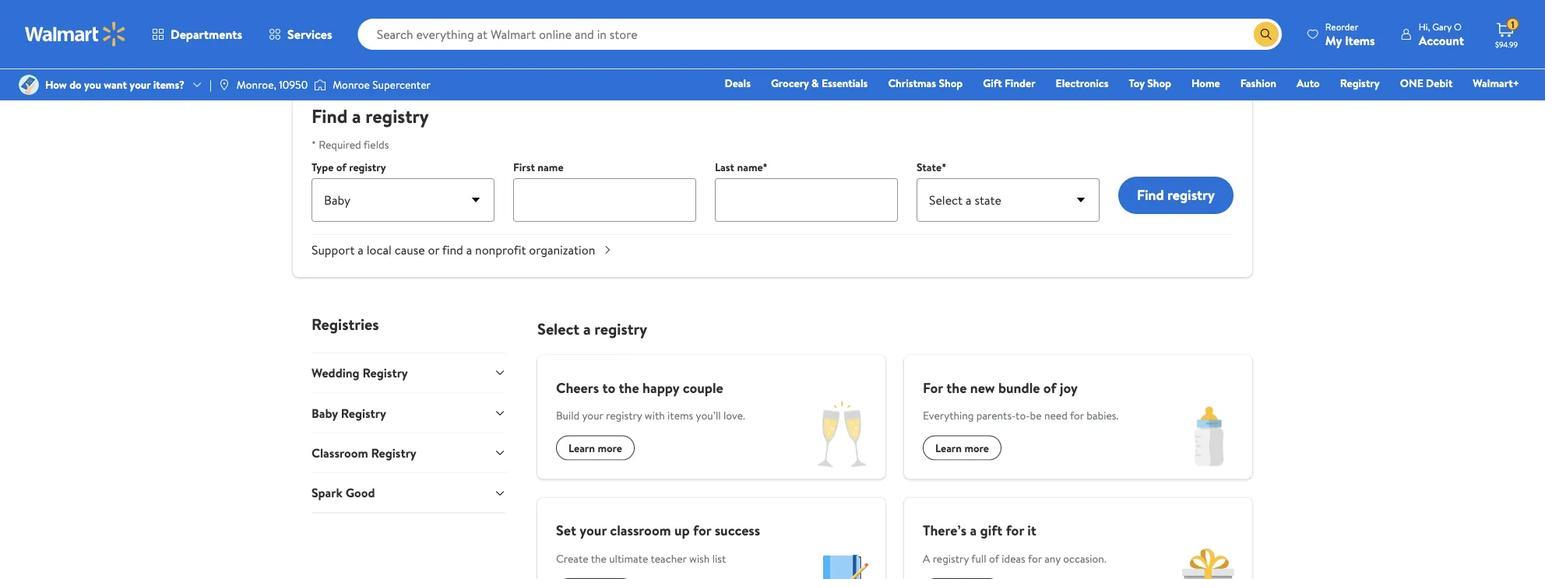 Task type: locate. For each thing, give the bounding box(es) containing it.
registry right baby
[[341, 405, 386, 422]]

1 horizontal spatial learn more
[[936, 441, 990, 456]]

find inside button
[[1138, 186, 1165, 205]]

2 learn more button from the left
[[923, 436, 1002, 461]]

find for registry
[[1138, 186, 1165, 205]]

everything
[[923, 408, 974, 423]]

1 horizontal spatial learn more button
[[923, 436, 1002, 461]]

2 horizontal spatial the
[[947, 378, 967, 398]]

the
[[619, 378, 640, 398], [947, 378, 967, 398], [591, 551, 607, 566]]

2 learn more from the left
[[936, 441, 990, 456]]

auto link
[[1290, 75, 1328, 92]]

1 horizontal spatial find
[[1138, 186, 1165, 205]]

1 more from the left
[[598, 441, 623, 456]]

fields
[[364, 137, 389, 152]]

 image
[[218, 79, 231, 91]]

0 vertical spatial your
[[130, 77, 151, 92]]

1 horizontal spatial more
[[965, 441, 990, 456]]

0 horizontal spatial learn more button
[[556, 436, 635, 461]]

a down monroe
[[352, 103, 361, 129]]

select a registry
[[538, 318, 648, 340]]

for right up at the left bottom of the page
[[693, 521, 712, 541]]

to-
[[1016, 408, 1031, 423]]

1 vertical spatial your
[[582, 408, 604, 423]]

joy
[[1060, 378, 1078, 398]]

2 learn from the left
[[936, 441, 962, 456]]

1 vertical spatial find
[[1138, 186, 1165, 205]]

2 vertical spatial of
[[990, 551, 1000, 566]]

&
[[812, 76, 819, 91]]

nonprofit
[[475, 242, 526, 259]]

1 vertical spatial of
[[1044, 378, 1057, 398]]

shop right toy
[[1148, 76, 1172, 91]]

your right the set
[[580, 521, 607, 541]]

learn more button down build
[[556, 436, 635, 461]]

occasion.
[[1064, 551, 1107, 566]]

learn more down build
[[569, 441, 623, 456]]

want
[[104, 77, 127, 92]]

electronics
[[1056, 76, 1109, 91]]

shop for christmas shop
[[939, 76, 963, 91]]

full
[[972, 551, 987, 566]]

the for for the new bundle of joy
[[947, 378, 967, 398]]

a inside find a registry * required fields
[[352, 103, 361, 129]]

a for there's
[[970, 521, 977, 541]]

registry for type
[[349, 160, 386, 175]]

registry up baby registry dropdown button
[[363, 365, 408, 382]]

ultimate
[[610, 551, 649, 566]]

registry
[[1341, 76, 1381, 91], [363, 365, 408, 382], [341, 405, 386, 422], [371, 445, 417, 462]]

registry inside dropdown button
[[341, 405, 386, 422]]

0 horizontal spatial more
[[598, 441, 623, 456]]

how
[[45, 77, 67, 92]]

10950
[[279, 77, 308, 92]]

find inside find a registry * required fields
[[312, 103, 348, 129]]

learn down everything
[[936, 441, 962, 456]]

1 horizontal spatial  image
[[314, 77, 327, 93]]

a for select
[[584, 318, 591, 340]]

your for build
[[582, 408, 604, 423]]

of left the joy
[[1044, 378, 1057, 398]]

0 horizontal spatial the
[[591, 551, 607, 566]]

learn more button
[[556, 436, 635, 461], [923, 436, 1002, 461]]

 image left how
[[19, 75, 39, 95]]

of
[[336, 160, 347, 175], [1044, 378, 1057, 398], [990, 551, 1000, 566]]

your right build
[[582, 408, 604, 423]]

learn down build
[[569, 441, 595, 456]]

1 learn from the left
[[569, 441, 595, 456]]

support a local cause or find a nonprofit organization
[[312, 242, 596, 259]]

 image for how do you want your items?
[[19, 75, 39, 95]]

it
[[1028, 521, 1037, 541]]

registry for baby registry
[[341, 405, 386, 422]]

toy shop
[[1129, 76, 1172, 91]]

0 horizontal spatial shop
[[939, 76, 963, 91]]

0 horizontal spatial learn more
[[569, 441, 623, 456]]

learn more down everything
[[936, 441, 990, 456]]

spark good button
[[312, 473, 506, 513]]

first
[[513, 160, 535, 175]]

shop right christmas
[[939, 76, 963, 91]]

wedding registry button
[[312, 353, 506, 393]]

be
[[1031, 408, 1042, 423]]

items
[[1346, 32, 1376, 49]]

baby registry
[[312, 405, 386, 422]]

the right create
[[591, 551, 607, 566]]

of right type
[[336, 160, 347, 175]]

hi,
[[1419, 20, 1431, 33]]

registry down items
[[1341, 76, 1381, 91]]

gift
[[984, 76, 1003, 91]]

new
[[971, 378, 995, 398]]

required
[[319, 137, 361, 152]]

love.
[[724, 408, 746, 423]]

1 horizontal spatial learn
[[936, 441, 962, 456]]

one debit link
[[1394, 75, 1460, 92]]

1 horizontal spatial shop
[[1148, 76, 1172, 91]]

registry for find
[[366, 103, 429, 129]]

Walmart Site-Wide search field
[[358, 19, 1282, 50]]

christmas
[[889, 76, 937, 91]]

0 horizontal spatial learn
[[569, 441, 595, 456]]

your right want
[[130, 77, 151, 92]]

o
[[1455, 20, 1462, 33]]

gift finder
[[984, 76, 1036, 91]]

first name
[[513, 160, 564, 175]]

learn more
[[569, 441, 623, 456], [936, 441, 990, 456]]

grocery
[[771, 76, 809, 91]]

registry inside find a registry * required fields
[[366, 103, 429, 129]]

2 more from the left
[[965, 441, 990, 456]]

items?
[[153, 77, 185, 92]]

up
[[675, 521, 690, 541]]

list
[[713, 551, 726, 566]]

how do you want your items?
[[45, 77, 185, 92]]

more down build your registry with items you'll love.
[[598, 441, 623, 456]]

more down "parents-"
[[965, 441, 990, 456]]

cheers to the happy couple. build your registry with items you'll love. learn more. image
[[800, 394, 886, 480]]

of right full
[[990, 551, 1000, 566]]

my
[[1326, 32, 1343, 49]]

happy
[[643, 378, 680, 398]]

1 learn more button from the left
[[556, 436, 635, 461]]

1 learn more from the left
[[569, 441, 623, 456]]

name*
[[737, 160, 768, 175]]

registry for classroom registry
[[371, 445, 417, 462]]

for left it
[[1006, 521, 1025, 541]]

type
[[312, 160, 334, 175]]

a right select
[[584, 318, 591, 340]]

cause
[[395, 242, 425, 259]]

more for the
[[598, 441, 623, 456]]

 image right 10950
[[314, 77, 327, 93]]

1 shop from the left
[[939, 76, 963, 91]]

you'll
[[696, 408, 721, 423]]

find
[[442, 242, 463, 259]]

the right for
[[947, 378, 967, 398]]

a registry full of ideas for any occasion.
[[923, 551, 1107, 566]]

support a local cause or find a nonprofit organization link
[[312, 235, 1234, 259]]

0 vertical spatial find
[[312, 103, 348, 129]]

find a registry * required fields
[[312, 103, 429, 152]]

debit
[[1427, 76, 1453, 91]]

1 horizontal spatial of
[[990, 551, 1000, 566]]

 image
[[19, 75, 39, 95], [314, 77, 327, 93]]

registry for wedding registry
[[363, 365, 408, 382]]

registry up spark good dropdown button at the bottom of page
[[371, 445, 417, 462]]

build
[[556, 408, 580, 423]]

auto
[[1297, 76, 1321, 91]]

Last name* text field
[[715, 178, 898, 222]]

0 horizontal spatial find
[[312, 103, 348, 129]]

learn more button down everything
[[923, 436, 1002, 461]]

there's
[[923, 521, 967, 541]]

0 horizontal spatial  image
[[19, 75, 39, 95]]

registries
[[312, 314, 379, 335]]

2 vertical spatial your
[[580, 521, 607, 541]]

a left the local
[[358, 242, 364, 259]]

babies.
[[1087, 408, 1119, 423]]

2 shop from the left
[[1148, 76, 1172, 91]]

wish
[[690, 551, 710, 566]]

set your classroom up for success
[[556, 521, 761, 541]]

home
[[1192, 76, 1221, 91]]

everything parents-to-be need for babies.
[[923, 408, 1119, 423]]

the right to
[[619, 378, 640, 398]]

1
[[1512, 18, 1515, 31]]

2 horizontal spatial of
[[1044, 378, 1057, 398]]

a left gift
[[970, 521, 977, 541]]

registry
[[366, 103, 429, 129], [349, 160, 386, 175], [1168, 186, 1216, 205], [595, 318, 648, 340], [606, 408, 642, 423], [933, 551, 969, 566]]

registry for select
[[595, 318, 648, 340]]

home link
[[1185, 75, 1228, 92]]

0 vertical spatial of
[[336, 160, 347, 175]]



Task type: describe. For each thing, give the bounding box(es) containing it.
monroe,
[[237, 77, 277, 92]]

toy shop link
[[1122, 75, 1179, 92]]

walmart+ link
[[1467, 75, 1527, 92]]

electronics link
[[1049, 75, 1116, 92]]

search icon image
[[1261, 28, 1273, 41]]

finder
[[1005, 76, 1036, 91]]

for left any
[[1028, 551, 1042, 566]]

cheers to the happy couple
[[556, 378, 724, 398]]

registry for build
[[606, 408, 642, 423]]

find for a
[[312, 103, 348, 129]]

bundle
[[999, 378, 1041, 398]]

any
[[1045, 551, 1061, 566]]

departments
[[171, 26, 242, 43]]

do
[[69, 77, 82, 92]]

a for find
[[352, 103, 361, 129]]

shop for toy shop
[[1148, 76, 1172, 91]]

Search search field
[[358, 19, 1282, 50]]

monroe
[[333, 77, 370, 92]]

fashion link
[[1234, 75, 1284, 92]]

services button
[[256, 16, 346, 53]]

for
[[923, 378, 944, 398]]

grocery & essentials link
[[764, 75, 875, 92]]

services
[[288, 26, 332, 43]]

|
[[210, 77, 212, 92]]

cheers
[[556, 378, 599, 398]]

essentials
[[822, 76, 868, 91]]

First name text field
[[513, 178, 697, 222]]

your for set
[[580, 521, 607, 541]]

find registry
[[1138, 186, 1216, 205]]

gift
[[981, 521, 1003, 541]]

classroom
[[610, 521, 671, 541]]

registry link
[[1334, 75, 1388, 92]]

reorder my items
[[1326, 20, 1376, 49]]

learn more for the
[[936, 441, 990, 456]]

parents-
[[977, 408, 1016, 423]]

classroom registry
[[312, 445, 417, 462]]

wedding
[[312, 365, 360, 382]]

local
[[367, 242, 392, 259]]

the for create the ultimate teacher wish list
[[591, 551, 607, 566]]

build your registry with items you'll love.
[[556, 408, 746, 423]]

with
[[645, 408, 665, 423]]

spark
[[312, 485, 343, 502]]

baby registry button
[[312, 393, 506, 433]]

last
[[715, 160, 735, 175]]

fashion
[[1241, 76, 1277, 91]]

ideas
[[1002, 551, 1026, 566]]

learn for for
[[936, 441, 962, 456]]

one debit
[[1401, 76, 1453, 91]]

walmart image
[[25, 22, 126, 47]]

$94.99
[[1496, 39, 1519, 49]]

learn more button for the
[[923, 436, 1002, 461]]

select
[[538, 318, 580, 340]]

*
[[312, 137, 316, 152]]

a right find
[[466, 242, 472, 259]]

success
[[715, 521, 761, 541]]

gary
[[1433, 20, 1452, 33]]

last name*
[[715, 160, 768, 175]]

state*
[[917, 160, 947, 175]]

classroom registry button
[[312, 433, 506, 473]]

learn more button for to
[[556, 436, 635, 461]]

wedding registry
[[312, 365, 408, 382]]

registry inside button
[[1168, 186, 1216, 205]]

christmas shop link
[[882, 75, 970, 92]]

type of registry
[[312, 160, 386, 175]]

set
[[556, 521, 577, 541]]

one
[[1401, 76, 1424, 91]]

couple
[[683, 378, 724, 398]]

spark good
[[312, 485, 375, 502]]

for the new bundle of joy
[[923, 378, 1078, 398]]

learn more for to
[[569, 441, 623, 456]]

you
[[84, 77, 101, 92]]

a for support
[[358, 242, 364, 259]]

monroe, 10950
[[237, 77, 308, 92]]

to
[[603, 378, 616, 398]]

0 horizontal spatial of
[[336, 160, 347, 175]]

deals
[[725, 76, 751, 91]]

supercenter
[[373, 77, 431, 92]]

for right need
[[1071, 408, 1085, 423]]

account
[[1419, 32, 1465, 49]]

for the new bundle of joy. everything parents-to-be need for babies. learn more image
[[1167, 394, 1253, 480]]

create
[[556, 551, 589, 566]]

need
[[1045, 408, 1068, 423]]

create the ultimate teacher wish list
[[556, 551, 726, 566]]

reorder
[[1326, 20, 1359, 33]]

set your classroom up for success& create change. create the ultimate teacher wish list. learn more. image
[[800, 537, 886, 580]]

there's a gift for it. a registry full of ideas for any occasion. learn more. image
[[1167, 537, 1253, 580]]

 image for monroe supercenter
[[314, 77, 327, 93]]

name
[[538, 160, 564, 175]]

monroe supercenter
[[333, 77, 431, 92]]

baby
[[312, 405, 338, 422]]

gift finder link
[[976, 75, 1043, 92]]

more for new
[[965, 441, 990, 456]]

1 horizontal spatial the
[[619, 378, 640, 398]]

gifts for life's big moments. make celebrations special with a walmart registry. create your registry. manage a registry. image
[[600, 0, 1253, 78]]

christmas shop
[[889, 76, 963, 91]]

learn for cheers
[[569, 441, 595, 456]]



Task type: vqa. For each thing, say whether or not it's contained in the screenshot.
second ¢/Oz
no



